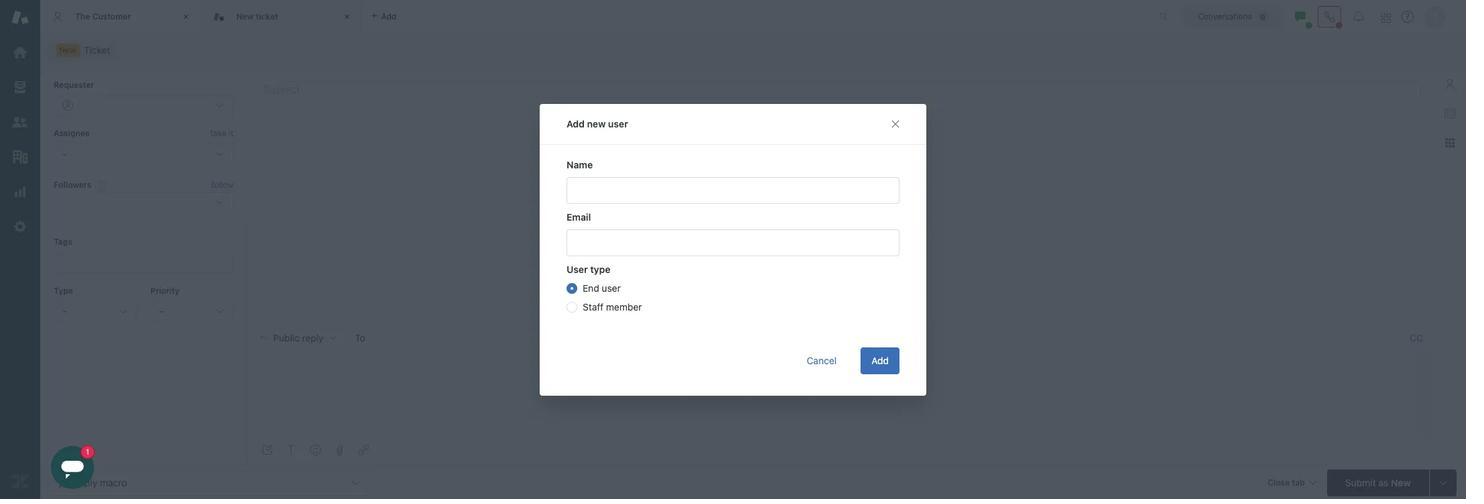 Task type: vqa. For each thing, say whether or not it's contained in the screenshot.
the Translation for Tuesday 13:27
no



Task type: describe. For each thing, give the bounding box(es) containing it.
insert emojis image
[[310, 445, 321, 456]]

cc button
[[1410, 333, 1423, 345]]

views image
[[11, 79, 29, 96]]

get help image
[[1402, 11, 1414, 23]]

user type
[[567, 264, 611, 275]]

add new user
[[567, 118, 628, 129]]

add link (cmd k) image
[[359, 445, 369, 456]]

conversations button
[[1184, 6, 1283, 27]]

knowledge image
[[1445, 108, 1456, 119]]

it
[[229, 129, 234, 139]]

add attachment image
[[334, 445, 345, 456]]

admin image
[[11, 218, 29, 236]]

new
[[587, 118, 606, 129]]

the
[[75, 11, 90, 21]]

1 vertical spatial user
[[602, 282, 621, 294]]

new ticket
[[236, 11, 278, 21]]

follow
[[211, 180, 234, 190]]

follow button
[[211, 179, 234, 191]]

close image for new ticket
[[340, 10, 354, 24]]

Name field
[[567, 177, 900, 204]]

new for new ticket
[[236, 11, 254, 21]]

close modal image
[[890, 119, 901, 129]]

cancel
[[807, 355, 837, 366]]

take it button
[[210, 127, 234, 141]]

cancel button
[[796, 347, 848, 374]]

apps image
[[1445, 138, 1456, 148]]

Public reply composer text field
[[254, 353, 1418, 381]]

priority
[[150, 286, 180, 296]]

add for add new user
[[567, 118, 585, 129]]

close image for the customer
[[179, 10, 193, 24]]

take it
[[210, 129, 234, 139]]

new for new
[[59, 45, 77, 55]]

add button
[[861, 347, 900, 374]]

end
[[583, 282, 599, 294]]

conversations
[[1198, 11, 1252, 21]]

as
[[1379, 477, 1389, 488]]

name
[[567, 159, 593, 170]]

zendesk support image
[[11, 9, 29, 26]]

ticket
[[256, 11, 278, 21]]

get started image
[[11, 44, 29, 61]]

type
[[54, 286, 73, 296]]

cc
[[1410, 333, 1423, 344]]



Task type: locate. For each thing, give the bounding box(es) containing it.
take
[[210, 129, 226, 139]]

tags
[[54, 237, 72, 247]]

1 horizontal spatial add
[[872, 355, 889, 366]]

new ticket tab
[[201, 0, 363, 34]]

- down type
[[62, 305, 67, 317]]

1 vertical spatial new
[[59, 45, 77, 55]]

the customer
[[75, 11, 131, 21]]

type
[[590, 264, 611, 275]]

2 vertical spatial new
[[1391, 477, 1411, 488]]

staff member
[[583, 301, 642, 313]]

0 horizontal spatial add
[[567, 118, 585, 129]]

staff
[[583, 301, 604, 313]]

- button for type
[[54, 301, 137, 322]]

customer
[[92, 11, 131, 21]]

submit as new
[[1346, 477, 1411, 488]]

to
[[355, 333, 365, 344]]

1 - button from the left
[[54, 301, 137, 322]]

add for add
[[872, 355, 889, 366]]

-
[[62, 305, 67, 317], [159, 305, 163, 317]]

0 horizontal spatial close image
[[179, 10, 193, 24]]

new down the
[[59, 45, 77, 55]]

submit
[[1346, 477, 1376, 488]]

0 horizontal spatial -
[[62, 305, 67, 317]]

add
[[567, 118, 585, 129], [872, 355, 889, 366]]

0 horizontal spatial new
[[59, 45, 77, 55]]

0 vertical spatial new
[[236, 11, 254, 21]]

1 vertical spatial add
[[872, 355, 889, 366]]

organizations image
[[11, 148, 29, 166]]

None field
[[374, 332, 1405, 345]]

user right new
[[608, 118, 628, 129]]

new right as
[[1391, 477, 1411, 488]]

new
[[236, 11, 254, 21], [59, 45, 77, 55], [1391, 477, 1411, 488]]

reporting image
[[11, 183, 29, 201]]

add left new
[[567, 118, 585, 129]]

- down priority
[[159, 305, 163, 317]]

new inside 'link'
[[59, 45, 77, 55]]

customer context image
[[1445, 79, 1456, 89]]

new inside tab
[[236, 11, 254, 21]]

2 - button from the left
[[150, 301, 234, 322]]

add new user dialog
[[540, 104, 927, 396]]

close image inside new ticket tab
[[340, 10, 354, 24]]

new left ticket
[[236, 11, 254, 21]]

0 horizontal spatial - button
[[54, 301, 137, 322]]

2 close image from the left
[[340, 10, 354, 24]]

tabs tab list
[[40, 0, 1146, 34]]

1 horizontal spatial close image
[[340, 10, 354, 24]]

zendesk products image
[[1382, 13, 1391, 22]]

add right cancel
[[872, 355, 889, 366]]

1 horizontal spatial new
[[236, 11, 254, 21]]

Subject field
[[261, 81, 1421, 97]]

draft mode image
[[262, 445, 273, 456]]

close image
[[179, 10, 193, 24], [340, 10, 354, 24]]

- button down type
[[54, 301, 137, 322]]

user up staff member
[[602, 282, 621, 294]]

format text image
[[286, 445, 297, 456]]

- button down priority
[[150, 301, 234, 322]]

- for type
[[62, 305, 67, 317]]

2 horizontal spatial new
[[1391, 477, 1411, 488]]

user
[[567, 264, 588, 275]]

- button
[[54, 301, 137, 322], [150, 301, 234, 322]]

user
[[608, 118, 628, 129], [602, 282, 621, 294]]

member
[[606, 301, 642, 313]]

1 horizontal spatial - button
[[150, 301, 234, 322]]

secondary element
[[40, 37, 1466, 64]]

close image inside the customer tab
[[179, 10, 193, 24]]

Email field
[[567, 229, 900, 256]]

1 horizontal spatial -
[[159, 305, 163, 317]]

email
[[567, 211, 591, 223]]

main element
[[0, 0, 40, 500]]

0 vertical spatial user
[[608, 118, 628, 129]]

1 - from the left
[[62, 305, 67, 317]]

1 close image from the left
[[179, 10, 193, 24]]

add inside button
[[872, 355, 889, 366]]

end user
[[583, 282, 621, 294]]

new link
[[47, 41, 119, 60]]

2 - from the left
[[159, 305, 163, 317]]

- for priority
[[159, 305, 163, 317]]

assignee
[[54, 129, 90, 139]]

- button for priority
[[150, 301, 234, 322]]

0 vertical spatial add
[[567, 118, 585, 129]]

customers image
[[11, 113, 29, 131]]

the customer tab
[[40, 0, 201, 34]]

zendesk image
[[11, 473, 29, 491]]



